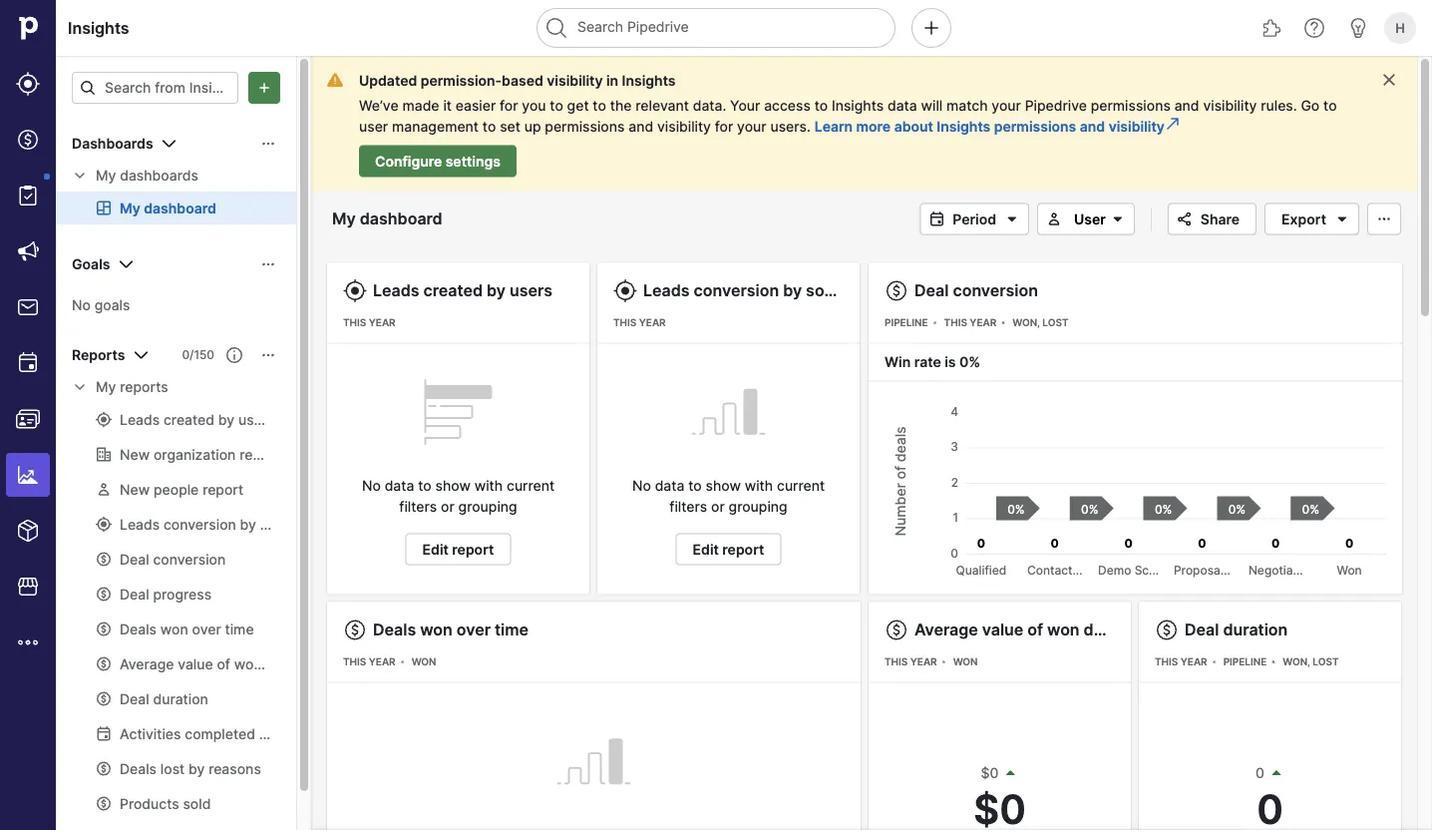 Task type: describe. For each thing, give the bounding box(es) containing it.
$0
[[981, 765, 999, 782]]

0 vertical spatial reports
[[72, 347, 125, 364]]

average value of won deals link
[[915, 620, 1126, 640]]

0 horizontal spatial your
[[737, 118, 767, 135]]

permissions inside 'learn more about insights permissions and visibility' link
[[994, 118, 1077, 135]]

2 horizontal spatial color secondary image
[[1106, 211, 1130, 227]]

period button
[[920, 203, 1030, 235]]

your
[[730, 97, 761, 114]]

win
[[885, 354, 911, 371]]

0 horizontal spatial and
[[629, 118, 654, 135]]

configure settings link
[[359, 145, 517, 177]]

deals
[[373, 620, 416, 640]]

color primary image inside the goals button
[[114, 252, 138, 276]]

2 won from the left
[[1048, 620, 1080, 640]]

no data to show with current filters or grouping for created
[[362, 477, 555, 515]]

color secondary image for my dashboards
[[72, 168, 88, 184]]

in
[[607, 72, 619, 89]]

users
[[510, 281, 553, 300]]

access
[[764, 97, 811, 114]]

pipedrive
[[1025, 97, 1087, 114]]

won for deals
[[412, 656, 436, 668]]

color warning image
[[327, 72, 343, 88]]

made
[[403, 97, 440, 114]]

quick add image
[[920, 16, 944, 40]]

sales assistant image
[[1347, 16, 1371, 40]]

color positive image
[[1269, 765, 1285, 781]]

dashboards inside "button"
[[72, 135, 153, 152]]

is
[[945, 354, 956, 371]]

contacts image
[[16, 407, 40, 431]]

edit report button for created
[[406, 533, 511, 565]]

or for created
[[441, 498, 455, 515]]

0 horizontal spatial pipeline
[[885, 317, 928, 329]]

data for leads conversion by sources
[[655, 477, 685, 494]]

more image
[[16, 631, 40, 655]]

home image
[[13, 13, 43, 43]]

color undefined image
[[16, 184, 40, 208]]

show for conversion
[[706, 477, 741, 494]]

color primary image inside dashboards "button"
[[157, 132, 181, 156]]

Search Pipedrive field
[[537, 8, 896, 48]]

goals button
[[56, 248, 296, 280]]

based
[[502, 72, 544, 89]]

won, for deal conversion
[[1013, 317, 1040, 329]]

conversion for deal
[[953, 281, 1039, 300]]

rules.
[[1261, 97, 1298, 114]]

Search from Insights text field
[[72, 72, 238, 104]]

lost for deal conversion
[[1043, 317, 1069, 329]]

deals won over time link
[[373, 620, 529, 640]]

filters for created
[[399, 498, 437, 515]]

permission-
[[421, 72, 502, 89]]

win rate is 0%
[[885, 354, 981, 371]]

won for average
[[953, 656, 978, 668]]

set
[[500, 118, 521, 135]]

the
[[610, 97, 632, 114]]

go
[[1301, 97, 1320, 114]]

with for created
[[475, 477, 503, 494]]

activities image
[[16, 351, 40, 375]]

data.
[[693, 97, 727, 114]]

color link image
[[1165, 116, 1181, 132]]

color primary image inside period button
[[925, 211, 949, 227]]

no for leads created by users
[[362, 477, 381, 494]]

edit report for created
[[423, 541, 494, 558]]

my for my reports
[[96, 379, 116, 396]]

of
[[1028, 620, 1044, 640]]

about
[[895, 118, 934, 135]]

average
[[915, 620, 979, 640]]

leads image
[[16, 72, 40, 96]]

leads for leads created by users
[[373, 281, 420, 300]]

filters for conversion
[[670, 498, 708, 515]]

user
[[359, 118, 388, 135]]

time
[[495, 620, 529, 640]]

period
[[953, 211, 997, 227]]

won, lost for deal conversion
[[1013, 317, 1069, 329]]

deals
[[1084, 620, 1126, 640]]

color secondary image
[[72, 379, 88, 395]]

show for created
[[435, 477, 471, 494]]

color primary image inside share button
[[1173, 211, 1197, 227]]

marketplace image
[[16, 575, 40, 599]]

leads created by users link
[[373, 281, 553, 300]]

deal duration link
[[1185, 620, 1288, 640]]

lost for deal duration
[[1313, 656, 1339, 668]]

color primary image inside dashboards "button"
[[260, 136, 276, 152]]

you
[[522, 97, 546, 114]]

up
[[524, 118, 541, 135]]

insights right home icon
[[68, 18, 129, 37]]

sources
[[806, 281, 868, 300]]

with for conversion
[[745, 477, 773, 494]]

deal for deal conversion
[[915, 281, 949, 300]]

dashboards button
[[56, 128, 296, 160]]

0 vertical spatial for
[[500, 97, 518, 114]]

2 horizontal spatial and
[[1175, 97, 1200, 114]]

data inside we've made it easier for you to get to the relevant data. your access to insights data will match your pipedrive permissions and visibility rules. go to user management to set up permissions and visibility for your users.
[[888, 97, 918, 114]]

1 horizontal spatial for
[[715, 118, 734, 135]]

updated
[[359, 72, 417, 89]]

conversion for leads
[[694, 281, 779, 300]]

settings
[[446, 153, 501, 170]]

color positive image
[[1003, 765, 1019, 781]]

learn
[[815, 118, 853, 135]]

0%
[[960, 354, 981, 371]]

my dashboards
[[96, 167, 198, 184]]

get
[[567, 97, 589, 114]]

we've made it easier for you to get to the relevant data. your access to insights data will match your pipedrive permissions and visibility rules. go to user management to set up permissions and visibility for your users.
[[359, 97, 1337, 135]]

export
[[1282, 211, 1327, 227]]

0 horizontal spatial permissions
[[545, 118, 625, 135]]

user
[[1075, 211, 1106, 227]]

1 vertical spatial reports
[[120, 379, 168, 396]]

learn more about insights permissions and visibility link
[[815, 116, 1181, 135]]

share button
[[1168, 203, 1257, 235]]



Task type: locate. For each thing, give the bounding box(es) containing it.
0 horizontal spatial deal
[[915, 281, 949, 300]]

color primary inverted image
[[252, 80, 276, 96]]

0 horizontal spatial for
[[500, 97, 518, 114]]

2 conversion from the left
[[953, 281, 1039, 300]]

insights down match
[[937, 118, 991, 135]]

deal conversion
[[915, 281, 1039, 300]]

0 horizontal spatial grouping
[[458, 498, 517, 515]]

edit report for conversion
[[693, 541, 765, 558]]

by for users
[[487, 281, 506, 300]]

edit report button for conversion
[[676, 533, 782, 565]]

1 horizontal spatial and
[[1080, 118, 1106, 135]]

configure
[[375, 153, 442, 170]]

dashboards up my dashboards
[[72, 135, 153, 152]]

this
[[343, 317, 366, 329], [614, 317, 637, 329], [944, 317, 968, 329], [343, 656, 366, 668], [885, 656, 908, 668], [1155, 656, 1179, 668]]

1 horizontal spatial or
[[711, 498, 725, 515]]

insights up more
[[832, 97, 884, 114]]

or for conversion
[[711, 498, 725, 515]]

menu item
[[0, 447, 56, 503]]

with
[[475, 477, 503, 494], [745, 477, 773, 494]]

0 horizontal spatial won
[[420, 620, 453, 640]]

0 vertical spatial pipeline
[[885, 317, 928, 329]]

2 grouping from the left
[[729, 498, 788, 515]]

0 vertical spatial deal
[[915, 281, 949, 300]]

2 or from the left
[[711, 498, 725, 515]]

region
[[885, 395, 1387, 578]]

1 horizontal spatial with
[[745, 477, 773, 494]]

leads conversion by sources link
[[644, 281, 868, 300]]

report for created
[[452, 541, 494, 558]]

0 horizontal spatial show
[[435, 477, 471, 494]]

1 horizontal spatial edit report button
[[676, 533, 782, 565]]

1 filters from the left
[[399, 498, 437, 515]]

edit report
[[423, 541, 494, 558], [693, 541, 765, 558]]

and down "the"
[[629, 118, 654, 135]]

0 vertical spatial won, lost
[[1013, 317, 1069, 329]]

no
[[72, 296, 91, 313], [362, 477, 381, 494], [632, 477, 651, 494]]

0 horizontal spatial lost
[[1043, 317, 1069, 329]]

export button
[[1265, 203, 1360, 235]]

products image
[[16, 519, 40, 543]]

2 horizontal spatial data
[[888, 97, 918, 114]]

0 horizontal spatial won
[[412, 656, 436, 668]]

filters
[[399, 498, 437, 515], [670, 498, 708, 515]]

2 my from the top
[[96, 379, 116, 396]]

updated permission-based visibility in insights
[[359, 72, 676, 89]]

menu
[[0, 0, 56, 830]]

1 horizontal spatial no data to show with current filters or grouping
[[632, 477, 825, 515]]

relevant
[[636, 97, 689, 114]]

won, lost
[[1013, 317, 1069, 329], [1283, 656, 1339, 668]]

1 edit from the left
[[423, 541, 449, 558]]

2 edit from the left
[[693, 541, 719, 558]]

data for leads created by users
[[385, 477, 414, 494]]

show
[[435, 477, 471, 494], [706, 477, 741, 494]]

1 horizontal spatial pipeline
[[1224, 656, 1267, 668]]

won, for deal duration
[[1283, 656, 1311, 668]]

2 with from the left
[[745, 477, 773, 494]]

sales inbox image
[[16, 295, 40, 319]]

insights image
[[16, 463, 40, 487]]

by left users at the top left of the page
[[487, 281, 506, 300]]

1 horizontal spatial grouping
[[729, 498, 788, 515]]

1 horizontal spatial current
[[777, 477, 825, 494]]

insights inside 'learn more about insights permissions and visibility' link
[[937, 118, 991, 135]]

for down data.
[[715, 118, 734, 135]]

color secondary image right color undefined image
[[72, 168, 88, 184]]

grouping for created
[[458, 498, 517, 515]]

2 leads from the left
[[644, 281, 690, 300]]

to
[[550, 97, 564, 114], [593, 97, 606, 114], [815, 97, 828, 114], [1324, 97, 1337, 114], [483, 118, 496, 135], [418, 477, 432, 494], [689, 477, 702, 494]]

campaigns image
[[16, 239, 40, 263]]

1 won from the left
[[420, 620, 453, 640]]

goals down the goals button
[[94, 296, 130, 313]]

no goals
[[72, 296, 130, 313]]

0 horizontal spatial no
[[72, 296, 91, 313]]

grouping
[[458, 498, 517, 515], [729, 498, 788, 515]]

1 horizontal spatial lost
[[1313, 656, 1339, 668]]

2 edit report button from the left
[[676, 533, 782, 565]]

0 horizontal spatial report
[[452, 541, 494, 558]]

1 no data to show with current filters or grouping from the left
[[362, 477, 555, 515]]

1 vertical spatial pipeline
[[1224, 656, 1267, 668]]

1 vertical spatial won, lost
[[1283, 656, 1339, 668]]

quick help image
[[1303, 16, 1327, 40]]

dashboards down dashboards "button"
[[120, 167, 198, 184]]

deal for deal duration
[[1185, 620, 1220, 640]]

1 horizontal spatial color secondary image
[[1043, 211, 1067, 227]]

0 horizontal spatial filters
[[399, 498, 437, 515]]

permissions down get
[[545, 118, 625, 135]]

2 report from the left
[[723, 541, 765, 558]]

1 horizontal spatial no
[[362, 477, 381, 494]]

1 or from the left
[[441, 498, 455, 515]]

1 my from the top
[[96, 167, 116, 184]]

won left the 'over'
[[420, 620, 453, 640]]

0 horizontal spatial won,
[[1013, 317, 1040, 329]]

color primary image
[[80, 80, 96, 96], [157, 132, 181, 156], [1001, 211, 1025, 227], [1173, 211, 1197, 227], [1331, 211, 1355, 227], [260, 256, 276, 272], [885, 279, 909, 303], [343, 618, 367, 642], [885, 618, 909, 642], [1155, 618, 1179, 642]]

1 vertical spatial my
[[96, 379, 116, 396]]

color primary image inside the goals button
[[260, 256, 276, 272]]

current for users
[[507, 477, 555, 494]]

0 vertical spatial goals
[[72, 256, 110, 273]]

1 horizontal spatial edit report
[[693, 541, 765, 558]]

0 horizontal spatial with
[[475, 477, 503, 494]]

won down deals won over time link
[[412, 656, 436, 668]]

over
[[457, 620, 491, 640]]

my right color secondary icon
[[96, 379, 116, 396]]

1 vertical spatial won,
[[1283, 656, 1311, 668]]

color primary image inside export button
[[1331, 211, 1355, 227]]

1 horizontal spatial your
[[992, 97, 1022, 114]]

1 vertical spatial deal
[[1185, 620, 1220, 640]]

will
[[921, 97, 943, 114]]

0 vertical spatial my
[[96, 167, 116, 184]]

rate
[[915, 354, 942, 371]]

1 horizontal spatial conversion
[[953, 281, 1039, 300]]

2 edit report from the left
[[693, 541, 765, 558]]

your
[[992, 97, 1022, 114], [737, 118, 767, 135]]

1 leads from the left
[[373, 281, 420, 300]]

1 edit report button from the left
[[406, 533, 511, 565]]

1 conversion from the left
[[694, 281, 779, 300]]

1 report from the left
[[452, 541, 494, 558]]

average value of won deals
[[915, 620, 1126, 640]]

color secondary image
[[72, 168, 88, 184], [1043, 211, 1067, 227], [1106, 211, 1130, 227]]

and down pipedrive
[[1080, 118, 1106, 135]]

deals image
[[16, 128, 40, 152]]

2 horizontal spatial permissions
[[1091, 97, 1171, 114]]

management
[[392, 118, 479, 135]]

and up color link 'image'
[[1175, 97, 1200, 114]]

1 horizontal spatial by
[[783, 281, 802, 300]]

color primary image inside period button
[[1001, 211, 1025, 227]]

learn more about insights permissions and visibility
[[815, 118, 1165, 135]]

1 by from the left
[[487, 281, 506, 300]]

1 show from the left
[[435, 477, 471, 494]]

no for leads conversion by sources
[[632, 477, 651, 494]]

easier
[[456, 97, 496, 114]]

0 horizontal spatial data
[[385, 477, 414, 494]]

1 horizontal spatial edit
[[693, 541, 719, 558]]

by left sources
[[783, 281, 802, 300]]

2 horizontal spatial no
[[632, 477, 651, 494]]

2 current from the left
[[777, 477, 825, 494]]

won, lost down deal conversion
[[1013, 317, 1069, 329]]

1 current from the left
[[507, 477, 555, 494]]

insights up relevant
[[622, 72, 676, 89]]

leads
[[373, 281, 420, 300], [644, 281, 690, 300]]

0 vertical spatial lost
[[1043, 317, 1069, 329]]

won right the "of"
[[1048, 620, 1080, 640]]

0 horizontal spatial edit
[[423, 541, 449, 558]]

1 vertical spatial lost
[[1313, 656, 1339, 668]]

edit for created
[[423, 541, 449, 558]]

match
[[947, 97, 988, 114]]

0 horizontal spatial by
[[487, 281, 506, 300]]

users.
[[771, 118, 811, 135]]

1 horizontal spatial won, lost
[[1283, 656, 1339, 668]]

1 horizontal spatial leads
[[644, 281, 690, 300]]

1 vertical spatial dashboards
[[120, 167, 198, 184]]

leads created by users
[[373, 281, 553, 300]]

1 grouping from the left
[[458, 498, 517, 515]]

won down average
[[953, 656, 978, 668]]

my
[[96, 167, 116, 184], [96, 379, 116, 396]]

won, down duration on the bottom right of the page
[[1283, 656, 1311, 668]]

reports
[[72, 347, 125, 364], [120, 379, 168, 396]]

won,
[[1013, 317, 1040, 329], [1283, 656, 1311, 668]]

My dashboard field
[[327, 206, 471, 232]]

goals up 'no goals'
[[72, 256, 110, 273]]

0 vertical spatial dashboards
[[72, 135, 153, 152]]

0/150
[[182, 348, 215, 362]]

my reports
[[96, 379, 168, 396]]

2 filters from the left
[[670, 498, 708, 515]]

current for sources
[[777, 477, 825, 494]]

h button
[[1381, 8, 1421, 48]]

won, lost down duration on the bottom right of the page
[[1283, 656, 1339, 668]]

more
[[857, 118, 891, 135]]

1 horizontal spatial won
[[1048, 620, 1080, 640]]

pipeline
[[885, 317, 928, 329], [1224, 656, 1267, 668]]

deals won over time
[[373, 620, 529, 640]]

this year
[[343, 317, 396, 329], [614, 317, 666, 329], [944, 317, 997, 329], [343, 656, 396, 668], [885, 656, 937, 668], [1155, 656, 1208, 668]]

0 horizontal spatial edit report button
[[406, 533, 511, 565]]

deal up win rate is 0%
[[915, 281, 949, 300]]

color secondary image for user
[[1043, 211, 1067, 227]]

permissions
[[1091, 97, 1171, 114], [545, 118, 625, 135], [994, 118, 1077, 135]]

color secondary image left share button
[[1106, 211, 1130, 227]]

data
[[888, 97, 918, 114], [385, 477, 414, 494], [655, 477, 685, 494]]

by for sources
[[783, 281, 802, 300]]

0 vertical spatial your
[[992, 97, 1022, 114]]

2 show from the left
[[706, 477, 741, 494]]

permissions down pipedrive
[[994, 118, 1077, 135]]

value
[[982, 620, 1024, 640]]

leads conversion by sources
[[644, 281, 868, 300]]

pipeline up the win
[[885, 317, 928, 329]]

my down dashboards "button"
[[96, 167, 116, 184]]

created
[[424, 281, 483, 300]]

0 horizontal spatial no data to show with current filters or grouping
[[362, 477, 555, 515]]

0 horizontal spatial conversion
[[694, 281, 779, 300]]

reports up color secondary icon
[[72, 347, 125, 364]]

1 horizontal spatial won
[[953, 656, 978, 668]]

1 horizontal spatial show
[[706, 477, 741, 494]]

won
[[412, 656, 436, 668], [953, 656, 978, 668]]

1 horizontal spatial report
[[723, 541, 765, 558]]

2 by from the left
[[783, 281, 802, 300]]

1 edit report from the left
[[423, 541, 494, 558]]

for
[[500, 97, 518, 114], [715, 118, 734, 135]]

won, lost for deal duration
[[1283, 656, 1339, 668]]

your down your at the right top of page
[[737, 118, 767, 135]]

0
[[1256, 765, 1265, 782]]

report for conversion
[[723, 541, 765, 558]]

my for my dashboards
[[96, 167, 116, 184]]

won, down deal conversion
[[1013, 317, 1040, 329]]

0 horizontal spatial color secondary image
[[72, 168, 88, 184]]

pipeline down deal duration link at the bottom right of page
[[1224, 656, 1267, 668]]

0 horizontal spatial edit report
[[423, 541, 494, 558]]

goals inside button
[[72, 256, 110, 273]]

your up 'learn more about insights permissions and visibility' link
[[992, 97, 1022, 114]]

1 horizontal spatial permissions
[[994, 118, 1077, 135]]

it
[[443, 97, 452, 114]]

permissions up color link 'image'
[[1091, 97, 1171, 114]]

duration
[[1224, 620, 1288, 640]]

conversion
[[694, 281, 779, 300], [953, 281, 1039, 300]]

share
[[1201, 211, 1240, 227]]

0 vertical spatial won,
[[1013, 317, 1040, 329]]

reports right color secondary icon
[[120, 379, 168, 396]]

0 horizontal spatial won, lost
[[1013, 317, 1069, 329]]

1 horizontal spatial deal
[[1185, 620, 1220, 640]]

configure settings
[[375, 153, 501, 170]]

h
[[1396, 20, 1406, 35]]

won
[[420, 620, 453, 640], [1048, 620, 1080, 640]]

2 won from the left
[[953, 656, 978, 668]]

1 vertical spatial goals
[[94, 296, 130, 313]]

0 horizontal spatial current
[[507, 477, 555, 494]]

2 no data to show with current filters or grouping from the left
[[632, 477, 825, 515]]

user button
[[1038, 203, 1135, 235]]

no data to show with current filters or grouping for conversion
[[632, 477, 825, 515]]

deal duration
[[1185, 620, 1288, 640]]

year
[[369, 317, 396, 329], [639, 317, 666, 329], [970, 317, 997, 329], [369, 656, 396, 668], [911, 656, 937, 668], [1181, 656, 1208, 668]]

edit for conversion
[[693, 541, 719, 558]]

1 horizontal spatial filters
[[670, 498, 708, 515]]

1 vertical spatial your
[[737, 118, 767, 135]]

insights inside we've made it easier for you to get to the relevant data. your access to insights data will match your pipedrive permissions and visibility rules. go to user management to set up permissions and visibility for your users.
[[832, 97, 884, 114]]

edit report button
[[406, 533, 511, 565], [676, 533, 782, 565]]

visibility
[[547, 72, 603, 89], [1204, 97, 1258, 114], [657, 118, 711, 135], [1109, 118, 1165, 135]]

1 with from the left
[[475, 477, 503, 494]]

1 horizontal spatial won,
[[1283, 656, 1311, 668]]

or
[[441, 498, 455, 515], [711, 498, 725, 515]]

edit
[[423, 541, 449, 558], [693, 541, 719, 558]]

1 vertical spatial for
[[715, 118, 734, 135]]

color secondary image left user
[[1043, 211, 1067, 227]]

goals
[[72, 256, 110, 273], [94, 296, 130, 313]]

we've
[[359, 97, 399, 114]]

deal left duration on the bottom right of the page
[[1185, 620, 1220, 640]]

report
[[452, 541, 494, 558], [723, 541, 765, 558]]

1 won from the left
[[412, 656, 436, 668]]

color primary image
[[1382, 72, 1398, 88], [260, 136, 276, 152], [925, 211, 949, 227], [1373, 211, 1397, 227], [114, 252, 138, 276], [343, 279, 367, 303], [614, 279, 638, 303], [129, 343, 153, 367], [226, 347, 242, 363], [260, 347, 276, 363]]

leads for leads conversion by sources
[[644, 281, 690, 300]]

0 horizontal spatial leads
[[373, 281, 420, 300]]

deal conversion link
[[915, 281, 1039, 300]]

1 horizontal spatial data
[[655, 477, 685, 494]]

0 horizontal spatial or
[[441, 498, 455, 515]]

deal
[[915, 281, 949, 300], [1185, 620, 1220, 640]]

grouping for conversion
[[729, 498, 788, 515]]

for up the set
[[500, 97, 518, 114]]



Task type: vqa. For each thing, say whether or not it's contained in the screenshot.
deals
yes



